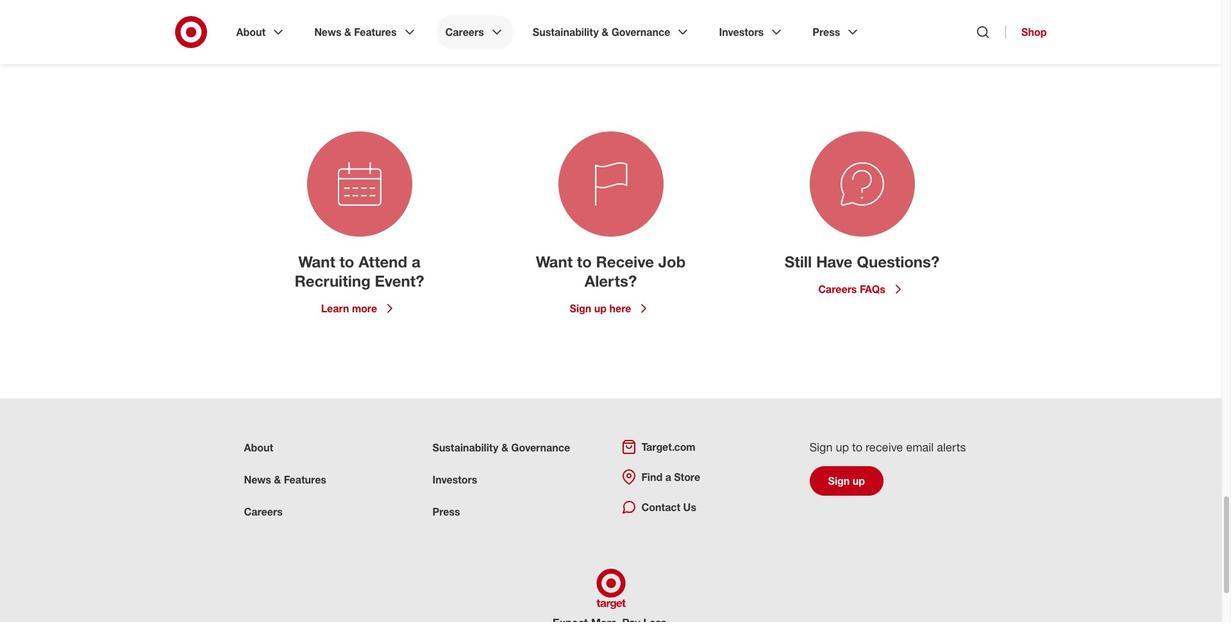 Task type: vqa. For each thing, say whether or not it's contained in the screenshot.
Event?
yes



Task type: locate. For each thing, give the bounding box(es) containing it.
careers
[[446, 26, 484, 38], [819, 283, 857, 296], [244, 506, 283, 518]]

1 vertical spatial investors link
[[433, 473, 478, 486]]

& for bottom press link's the 'sustainability & governance' link
[[502, 441, 509, 454]]

investors for press link to the top
[[720, 26, 764, 38]]

a
[[412, 252, 421, 271], [666, 471, 672, 484]]

0 vertical spatial governance
[[612, 26, 671, 38]]

1 horizontal spatial careers
[[446, 26, 484, 38]]

sustainability & governance link
[[524, 15, 700, 49], [433, 441, 570, 454]]

0 vertical spatial features
[[354, 26, 397, 38]]

careers for careers link to the left
[[244, 506, 283, 518]]

1 vertical spatial investors
[[433, 473, 478, 486]]

features
[[354, 26, 397, 38], [284, 473, 327, 486]]

2 vertical spatial sign
[[829, 475, 850, 488]]

1 vertical spatial about
[[244, 441, 273, 454]]

2 want from the left
[[536, 252, 573, 271]]

a right find
[[666, 471, 672, 484]]

want left alerts?
[[536, 252, 573, 271]]

1 vertical spatial careers
[[819, 283, 857, 296]]

to
[[340, 252, 355, 271], [577, 252, 592, 271], [853, 440, 863, 454]]

about
[[236, 26, 266, 38], [244, 441, 273, 454]]

1 horizontal spatial sustainability
[[533, 26, 599, 38]]

want
[[299, 252, 335, 271], [536, 252, 573, 271]]

still have questions?
[[785, 252, 940, 271]]

news & features
[[314, 26, 397, 38], [244, 473, 327, 486]]

careers link
[[437, 15, 514, 49], [244, 506, 283, 518]]

sign inside sign up here link
[[570, 302, 592, 315]]

sustainability & governance link for press link to the top
[[524, 15, 700, 49]]

shop link
[[1006, 26, 1047, 38]]

0 horizontal spatial sustainability
[[433, 441, 499, 454]]

0 vertical spatial news
[[314, 26, 342, 38]]

sign up here
[[570, 302, 632, 315]]

target. expect more. pay less. image
[[553, 569, 669, 622]]

up down sign up to receive email alerts
[[853, 475, 866, 488]]

0 vertical spatial about
[[236, 26, 266, 38]]

1 horizontal spatial careers link
[[437, 15, 514, 49]]

0 vertical spatial careers link
[[437, 15, 514, 49]]

1 vertical spatial sustainability & governance
[[433, 441, 570, 454]]

to inside want to receive job alerts?
[[577, 252, 592, 271]]

sustainability for news & features link corresponding to bottom press link
[[433, 441, 499, 454]]

& for press link to the top's the 'sustainability & governance' link
[[602, 26, 609, 38]]

press
[[813, 26, 841, 38], [433, 506, 460, 518]]

sustainability
[[533, 26, 599, 38], [433, 441, 499, 454]]

a inside 'link'
[[666, 471, 672, 484]]

1 vertical spatial sustainability & governance link
[[433, 441, 570, 454]]

1 horizontal spatial a
[[666, 471, 672, 484]]

0 horizontal spatial up
[[595, 302, 607, 315]]

investors
[[720, 26, 764, 38], [433, 473, 478, 486]]

0 horizontal spatial news
[[244, 473, 271, 486]]

1 vertical spatial features
[[284, 473, 327, 486]]

target.com
[[642, 441, 696, 454]]

up up sign up
[[836, 440, 850, 454]]

0 horizontal spatial careers
[[244, 506, 283, 518]]

receive
[[596, 252, 654, 271]]

2 horizontal spatial to
[[853, 440, 863, 454]]

investors link
[[711, 15, 794, 49], [433, 473, 478, 486]]

governance
[[612, 26, 671, 38], [512, 441, 570, 454]]

1 vertical spatial news & features link
[[244, 473, 327, 486]]

want inside want to attend a recruiting event?
[[299, 252, 335, 271]]

0 horizontal spatial want
[[299, 252, 335, 271]]

1 want from the left
[[299, 252, 335, 271]]

sign for sign up
[[829, 475, 850, 488]]

0 vertical spatial a
[[412, 252, 421, 271]]

1 horizontal spatial press link
[[804, 15, 870, 49]]

sustainability & governance
[[533, 26, 671, 38], [433, 441, 570, 454]]

0 vertical spatial news & features link
[[305, 15, 426, 49]]

0 vertical spatial careers
[[446, 26, 484, 38]]

0 vertical spatial up
[[595, 302, 607, 315]]

1 horizontal spatial investors
[[720, 26, 764, 38]]

news & features link
[[305, 15, 426, 49], [244, 473, 327, 486]]

1 vertical spatial sustainability
[[433, 441, 499, 454]]

0 vertical spatial investors
[[720, 26, 764, 38]]

news for news & features link corresponding to bottom press link
[[244, 473, 271, 486]]

1 horizontal spatial investors link
[[711, 15, 794, 49]]

shop
[[1022, 26, 1047, 38]]

0 horizontal spatial a
[[412, 252, 421, 271]]

find a store link
[[621, 470, 701, 485]]

2 vertical spatial up
[[853, 475, 866, 488]]

news
[[314, 26, 342, 38], [244, 473, 271, 486]]

about for news & features link associated with press link to the top's about link
[[236, 26, 266, 38]]

0 horizontal spatial features
[[284, 473, 327, 486]]

features for news & features link associated with press link to the top
[[354, 26, 397, 38]]

0 horizontal spatial governance
[[512, 441, 570, 454]]

press link
[[804, 15, 870, 49], [433, 506, 460, 518]]

2 vertical spatial careers
[[244, 506, 283, 518]]

sign up sign up
[[810, 440, 833, 454]]

sustainability & governance for bottom press link
[[433, 441, 570, 454]]

1 vertical spatial sign
[[810, 440, 833, 454]]

0 vertical spatial news & features
[[314, 26, 397, 38]]

up
[[595, 302, 607, 315], [836, 440, 850, 454], [853, 475, 866, 488]]

about link for news & features link associated with press link to the top
[[227, 15, 295, 49]]

1 horizontal spatial press
[[813, 26, 841, 38]]

0 horizontal spatial to
[[340, 252, 355, 271]]

investors link for bottom press link
[[433, 473, 478, 486]]

sign down sign up to receive email alerts
[[829, 475, 850, 488]]

event?
[[375, 271, 424, 291]]

1 vertical spatial governance
[[512, 441, 570, 454]]

1 vertical spatial about link
[[244, 441, 273, 454]]

0 vertical spatial sustainability & governance
[[533, 26, 671, 38]]

sign up to receive email alerts
[[810, 440, 967, 454]]

1 vertical spatial press link
[[433, 506, 460, 518]]

0 horizontal spatial press link
[[433, 506, 460, 518]]

a right attend
[[412, 252, 421, 271]]

1 vertical spatial news
[[244, 473, 271, 486]]

1 vertical spatial news & features
[[244, 473, 327, 486]]

0 vertical spatial sign
[[570, 302, 592, 315]]

1 vertical spatial up
[[836, 440, 850, 454]]

1 horizontal spatial up
[[836, 440, 850, 454]]

job
[[659, 252, 686, 271]]

0 vertical spatial sustainability & governance link
[[524, 15, 700, 49]]

&
[[345, 26, 352, 38], [602, 26, 609, 38], [502, 441, 509, 454], [274, 473, 281, 486]]

1 horizontal spatial governance
[[612, 26, 671, 38]]

investors link for press link to the top
[[711, 15, 794, 49]]

sign
[[570, 302, 592, 315], [810, 440, 833, 454], [829, 475, 850, 488]]

up for to
[[836, 440, 850, 454]]

1 horizontal spatial news
[[314, 26, 342, 38]]

sustainability for news & features link associated with press link to the top
[[533, 26, 599, 38]]

sign left here
[[570, 302, 592, 315]]

1 vertical spatial a
[[666, 471, 672, 484]]

up left here
[[595, 302, 607, 315]]

0 horizontal spatial investors link
[[433, 473, 478, 486]]

1 horizontal spatial want
[[536, 252, 573, 271]]

to inside want to attend a recruiting event?
[[340, 252, 355, 271]]

contact us
[[642, 501, 697, 514]]

0 horizontal spatial investors
[[433, 473, 478, 486]]

investors for bottom press link
[[433, 473, 478, 486]]

0 vertical spatial sustainability
[[533, 26, 599, 38]]

0 vertical spatial press
[[813, 26, 841, 38]]

1 horizontal spatial to
[[577, 252, 592, 271]]

1 horizontal spatial features
[[354, 26, 397, 38]]

want inside want to receive job alerts?
[[536, 252, 573, 271]]

want up learn
[[299, 252, 335, 271]]

news for news & features link associated with press link to the top
[[314, 26, 342, 38]]

0 vertical spatial about link
[[227, 15, 295, 49]]

about link
[[227, 15, 295, 49], [244, 441, 273, 454]]

1 vertical spatial careers link
[[244, 506, 283, 518]]

& for news & features link corresponding to bottom press link
[[274, 473, 281, 486]]

2 horizontal spatial careers
[[819, 283, 857, 296]]

0 horizontal spatial press
[[433, 506, 460, 518]]

learn more link
[[321, 301, 398, 316]]

0 vertical spatial investors link
[[711, 15, 794, 49]]

receive
[[866, 440, 903, 454]]

recruiting
[[295, 271, 371, 291]]

contact us link
[[621, 500, 697, 515]]

1 vertical spatial press
[[433, 506, 460, 518]]

sign inside sign up link
[[829, 475, 850, 488]]



Task type: describe. For each thing, give the bounding box(es) containing it.
learn more
[[321, 302, 377, 315]]

sustainability & governance link for bottom press link
[[433, 441, 570, 454]]

have
[[817, 252, 853, 271]]

about link for news & features link corresponding to bottom press link
[[244, 441, 273, 454]]

news & features for news & features link corresponding to bottom press link
[[244, 473, 327, 486]]

press for press link to the top
[[813, 26, 841, 38]]

2 horizontal spatial up
[[853, 475, 866, 488]]

learn
[[321, 302, 349, 315]]

contact
[[642, 501, 681, 514]]

governance for bottom press link's the 'sustainability & governance' link
[[512, 441, 570, 454]]

alerts?
[[585, 271, 637, 291]]

careers faqs
[[819, 283, 886, 296]]

news & features link for bottom press link
[[244, 473, 327, 486]]

attend
[[359, 252, 408, 271]]

press for bottom press link
[[433, 506, 460, 518]]

find
[[642, 471, 663, 484]]

us
[[684, 501, 697, 514]]

here
[[610, 302, 632, 315]]

to for receive
[[577, 252, 592, 271]]

find a store
[[642, 471, 701, 484]]

want for want to attend a recruiting event?
[[299, 252, 335, 271]]

careers for the rightmost careers link
[[446, 26, 484, 38]]

email
[[907, 440, 934, 454]]

sign up here link
[[570, 301, 652, 316]]

careers faqs link
[[819, 282, 906, 297]]

sign for sign up here
[[570, 302, 592, 315]]

a inside want to attend a recruiting event?
[[412, 252, 421, 271]]

store
[[675, 471, 701, 484]]

sign for sign up to receive email alerts
[[810, 440, 833, 454]]

sign up link
[[810, 466, 884, 496]]

about for about link corresponding to news & features link corresponding to bottom press link
[[244, 441, 273, 454]]

to for attend
[[340, 252, 355, 271]]

news & features link for press link to the top
[[305, 15, 426, 49]]

want to receive job alerts?
[[536, 252, 686, 291]]

features for news & features link corresponding to bottom press link
[[284, 473, 327, 486]]

still
[[785, 252, 812, 271]]

target.com link
[[621, 439, 696, 455]]

sustainability & governance for press link to the top
[[533, 26, 671, 38]]

careers for careers faqs
[[819, 283, 857, 296]]

questions?
[[857, 252, 940, 271]]

up for here
[[595, 302, 607, 315]]

news & features for news & features link associated with press link to the top
[[314, 26, 397, 38]]

want to attend a recruiting event?
[[295, 252, 424, 291]]

0 vertical spatial press link
[[804, 15, 870, 49]]

governance for press link to the top's the 'sustainability & governance' link
[[612, 26, 671, 38]]

& for news & features link associated with press link to the top
[[345, 26, 352, 38]]

want for want to receive job alerts?
[[536, 252, 573, 271]]

alerts
[[938, 440, 967, 454]]

more
[[352, 302, 377, 315]]

0 horizontal spatial careers link
[[244, 506, 283, 518]]

faqs
[[860, 283, 886, 296]]

sign up
[[829, 475, 866, 488]]



